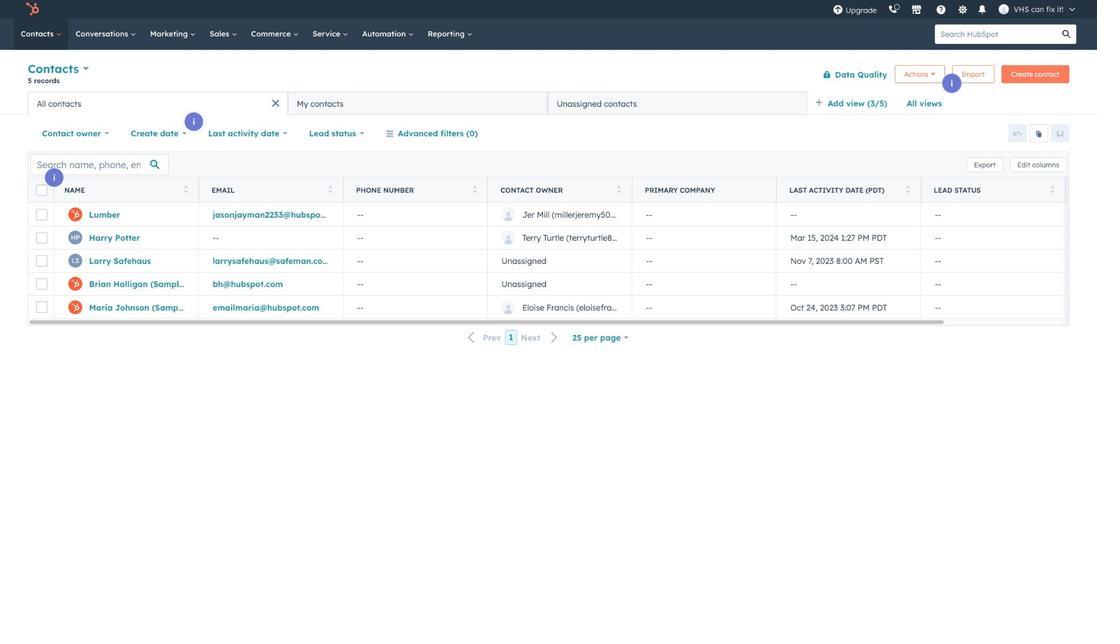 Task type: vqa. For each thing, say whether or not it's contained in the screenshot.
Cancel
no



Task type: locate. For each thing, give the bounding box(es) containing it.
Search name, phone, email addresses, or company search field
[[31, 154, 168, 175]]

menu
[[827, 0, 1083, 18]]

press to sort. image for 2nd press to sort. element from right
[[906, 185, 910, 193]]

pagination navigation
[[461, 330, 565, 345]]

3 press to sort. image from the left
[[617, 185, 622, 193]]

1 press to sort. element from the left
[[184, 185, 188, 195]]

press to sort. element
[[184, 185, 188, 195], [328, 185, 333, 195], [473, 185, 477, 195], [617, 185, 622, 195], [906, 185, 910, 195], [1051, 185, 1055, 195]]

0 horizontal spatial press to sort. image
[[328, 185, 333, 193]]

press to sort. image
[[328, 185, 333, 193], [906, 185, 910, 193]]

press to sort. image for fifth press to sort. element from the right
[[328, 185, 333, 193]]

press to sort. image
[[184, 185, 188, 193], [473, 185, 477, 193], [617, 185, 622, 193], [1051, 185, 1055, 193]]

column header
[[632, 178, 777, 203]]

4 press to sort. image from the left
[[1051, 185, 1055, 193]]

2 press to sort. image from the left
[[473, 185, 477, 193]]

1 press to sort. image from the left
[[328, 185, 333, 193]]

banner
[[28, 59, 1070, 92]]

1 horizontal spatial press to sort. image
[[906, 185, 910, 193]]

2 press to sort. image from the left
[[906, 185, 910, 193]]

Search HubSpot search field
[[935, 24, 1057, 44]]



Task type: describe. For each thing, give the bounding box(es) containing it.
jacob simon image
[[999, 4, 1009, 14]]

5 press to sort. element from the left
[[906, 185, 910, 195]]

3 press to sort. element from the left
[[473, 185, 477, 195]]

6 press to sort. element from the left
[[1051, 185, 1055, 195]]

marketplaces image
[[912, 5, 922, 16]]

2 press to sort. element from the left
[[328, 185, 333, 195]]

1 press to sort. image from the left
[[184, 185, 188, 193]]

4 press to sort. element from the left
[[617, 185, 622, 195]]



